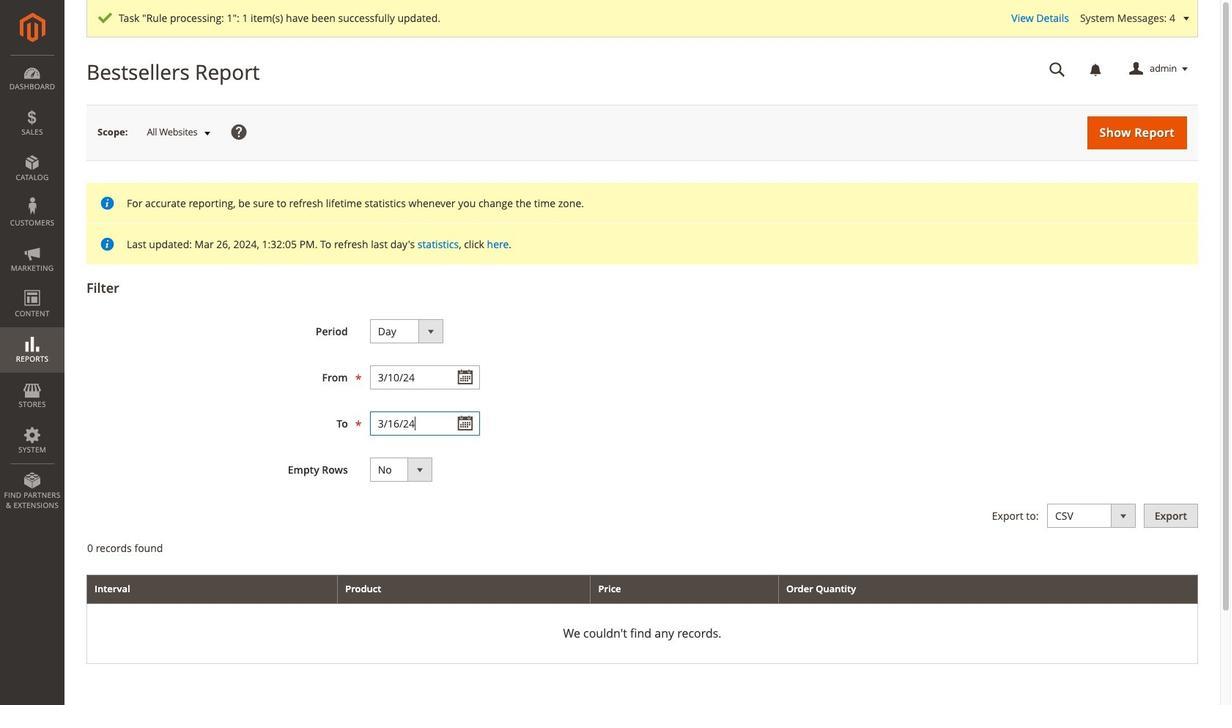 Task type: describe. For each thing, give the bounding box(es) containing it.
magento admin panel image
[[19, 12, 45, 43]]



Task type: vqa. For each thing, say whether or not it's contained in the screenshot.
text box
yes



Task type: locate. For each thing, give the bounding box(es) containing it.
None text field
[[1039, 56, 1076, 82], [370, 366, 480, 390], [370, 412, 480, 436], [1039, 56, 1076, 82], [370, 366, 480, 390], [370, 412, 480, 436]]

menu bar
[[0, 55, 65, 518]]



